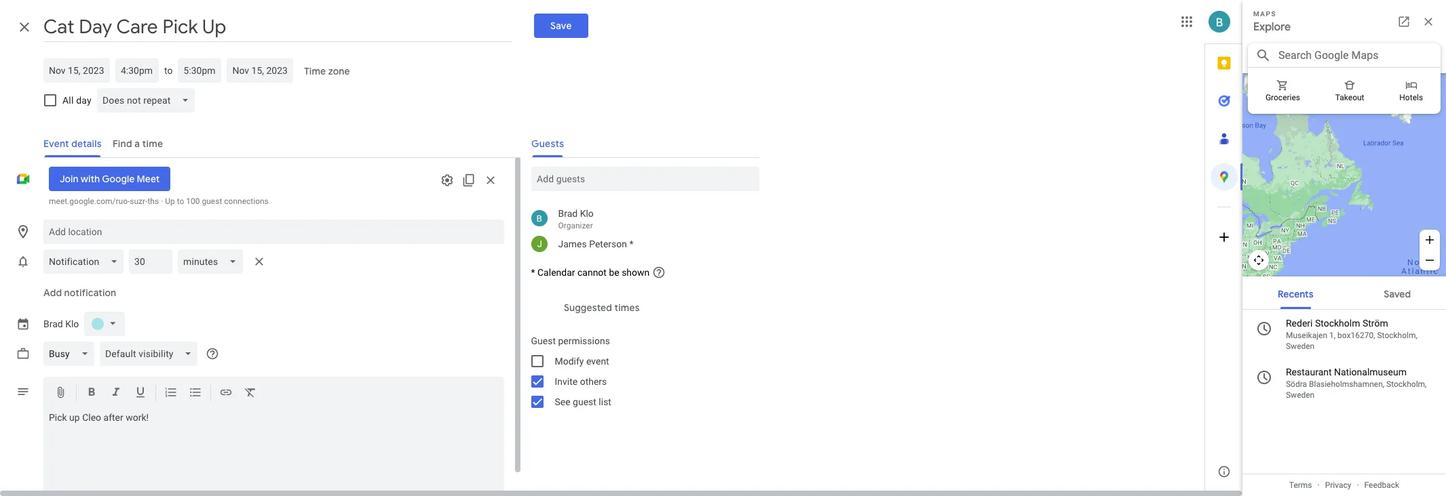 Task type: vqa. For each thing, say whether or not it's contained in the screenshot.
the rightmost Klo
yes



Task type: locate. For each thing, give the bounding box(es) containing it.
group
[[520, 331, 759, 413]]

0 vertical spatial klo
[[580, 208, 594, 219]]

day
[[76, 95, 92, 106]]

brad down add
[[43, 319, 63, 330]]

* right peterson
[[629, 239, 634, 250]]

suggested times button
[[558, 296, 645, 320]]

tab list
[[1205, 44, 1243, 453]]

to right up
[[177, 197, 184, 206]]

* calendar cannot be shown
[[531, 267, 650, 278]]

time zone button
[[299, 59, 356, 83]]

guest left list
[[573, 397, 596, 408]]

suggested
[[564, 302, 612, 314]]

cannot
[[578, 267, 607, 278]]

1 vertical spatial klo
[[65, 319, 79, 330]]

guest
[[202, 197, 222, 206], [573, 397, 596, 408]]

*
[[629, 239, 634, 250], [531, 267, 535, 278]]

meet.google.com/ruo-suzr-ths · up to 100 guest connections
[[49, 197, 269, 206]]

join with google meet link
[[49, 167, 171, 191]]

work!
[[126, 413, 149, 423]]

1 horizontal spatial *
[[629, 239, 634, 250]]

0 horizontal spatial brad
[[43, 319, 63, 330]]

invite
[[555, 377, 578, 388]]

0 horizontal spatial guest
[[202, 197, 222, 206]]

None field
[[97, 88, 200, 113], [43, 250, 129, 274], [178, 250, 248, 274], [43, 342, 100, 366], [100, 342, 203, 366], [97, 88, 200, 113], [43, 250, 129, 274], [178, 250, 248, 274], [43, 342, 100, 366], [100, 342, 203, 366]]

1 horizontal spatial brad
[[558, 208, 578, 219]]

cleo
[[82, 413, 101, 423]]

meet
[[137, 173, 160, 185]]

brad
[[558, 208, 578, 219], [43, 319, 63, 330]]

0 vertical spatial brad
[[558, 208, 578, 219]]

up
[[165, 197, 175, 206]]

notification
[[64, 287, 116, 299]]

30 minutes before element
[[43, 247, 270, 277]]

times
[[614, 302, 639, 314]]

zone
[[329, 65, 350, 77]]

with
[[81, 173, 100, 185]]

klo down add notification on the left bottom
[[65, 319, 79, 330]]

up
[[69, 413, 80, 423]]

google
[[102, 173, 135, 185]]

klo
[[580, 208, 594, 219], [65, 319, 79, 330]]

100
[[186, 197, 200, 206]]

organizer
[[558, 221, 593, 231]]

suzr-
[[130, 197, 148, 206]]

End time text field
[[184, 62, 216, 79]]

to
[[164, 65, 173, 76], [177, 197, 184, 206]]

Location text field
[[49, 220, 498, 244]]

brad inside brad klo organizer
[[558, 208, 578, 219]]

brad up organizer
[[558, 208, 578, 219]]

tab list inside side panel section
[[1205, 44, 1243, 453]]

after
[[104, 413, 123, 423]]

guest inside group
[[573, 397, 596, 408]]

save button
[[534, 14, 588, 38]]

pick up cleo after work!
[[49, 413, 149, 423]]

0 vertical spatial *
[[629, 239, 634, 250]]

see guest list
[[555, 397, 611, 408]]

* left calendar
[[531, 267, 535, 278]]

guest permissions
[[531, 336, 610, 347]]

be
[[609, 267, 619, 278]]

0 horizontal spatial *
[[531, 267, 535, 278]]

0 vertical spatial to
[[164, 65, 173, 76]]

klo inside brad klo organizer
[[580, 208, 594, 219]]

1 vertical spatial to
[[177, 197, 184, 206]]

guest right 100
[[202, 197, 222, 206]]

join with google meet
[[60, 173, 160, 185]]

all day
[[62, 95, 92, 106]]

1 horizontal spatial guest
[[573, 397, 596, 408]]

1 horizontal spatial to
[[177, 197, 184, 206]]

italic image
[[109, 386, 123, 402]]

to left end time text box
[[164, 65, 173, 76]]

1 vertical spatial brad
[[43, 319, 63, 330]]

brad klo, organizer tree item
[[520, 205, 759, 233]]

0 horizontal spatial klo
[[65, 319, 79, 330]]

·
[[161, 197, 163, 206]]

klo up organizer
[[580, 208, 594, 219]]

invite others
[[555, 377, 607, 388]]

1 horizontal spatial klo
[[580, 208, 594, 219]]

brad klo organizer
[[558, 208, 594, 231]]

bold image
[[85, 386, 98, 402]]

guest
[[531, 336, 556, 347]]

connections
[[224, 197, 269, 206]]

james
[[558, 239, 587, 250]]

brad for brad klo
[[43, 319, 63, 330]]

0 horizontal spatial to
[[164, 65, 173, 76]]

bulleted list image
[[189, 386, 202, 402]]

1 vertical spatial guest
[[573, 397, 596, 408]]

add notification
[[43, 287, 116, 299]]

0 vertical spatial guest
[[202, 197, 222, 206]]

calendar
[[538, 267, 575, 278]]



Task type: describe. For each thing, give the bounding box(es) containing it.
suggested times
[[564, 302, 639, 314]]

james peterson *
[[558, 239, 634, 250]]

1 vertical spatial *
[[531, 267, 535, 278]]

save
[[550, 20, 572, 32]]

shown
[[622, 267, 650, 278]]

remove formatting image
[[244, 386, 257, 402]]

add
[[43, 287, 62, 299]]

pick
[[49, 413, 67, 423]]

formatting options toolbar
[[43, 377, 504, 410]]

james peterson tree item
[[520, 233, 759, 255]]

meet.google.com/ruo-
[[49, 197, 130, 206]]

underline image
[[134, 386, 147, 402]]

peterson
[[589, 239, 627, 250]]

brad for brad klo organizer
[[558, 208, 578, 219]]

Minutes in advance for notification number field
[[135, 250, 167, 274]]

others
[[580, 377, 607, 388]]

join
[[60, 173, 78, 185]]

brad klo
[[43, 319, 79, 330]]

modify event
[[555, 356, 609, 367]]

all
[[62, 95, 74, 106]]

* inside james peterson tree item
[[629, 239, 634, 250]]

list
[[599, 397, 611, 408]]

klo for brad klo
[[65, 319, 79, 330]]

Description text field
[[43, 413, 504, 497]]

add notification button
[[38, 277, 122, 309]]

guests invited to this event. tree
[[520, 205, 759, 255]]

event
[[586, 356, 609, 367]]

time
[[304, 65, 326, 77]]

klo for brad klo organizer
[[580, 208, 594, 219]]

side panel section
[[1205, 43, 1243, 491]]

Title text field
[[43, 12, 512, 42]]

Guests text field
[[536, 167, 754, 191]]

End date text field
[[232, 62, 288, 79]]

group containing guest permissions
[[520, 331, 759, 413]]

time zone
[[304, 65, 350, 77]]

Start time text field
[[121, 62, 153, 79]]

ths
[[148, 197, 159, 206]]

Start date text field
[[49, 62, 105, 79]]

insert link image
[[219, 386, 233, 402]]

see
[[555, 397, 571, 408]]

modify
[[555, 356, 584, 367]]

numbered list image
[[164, 386, 178, 402]]

permissions
[[558, 336, 610, 347]]



